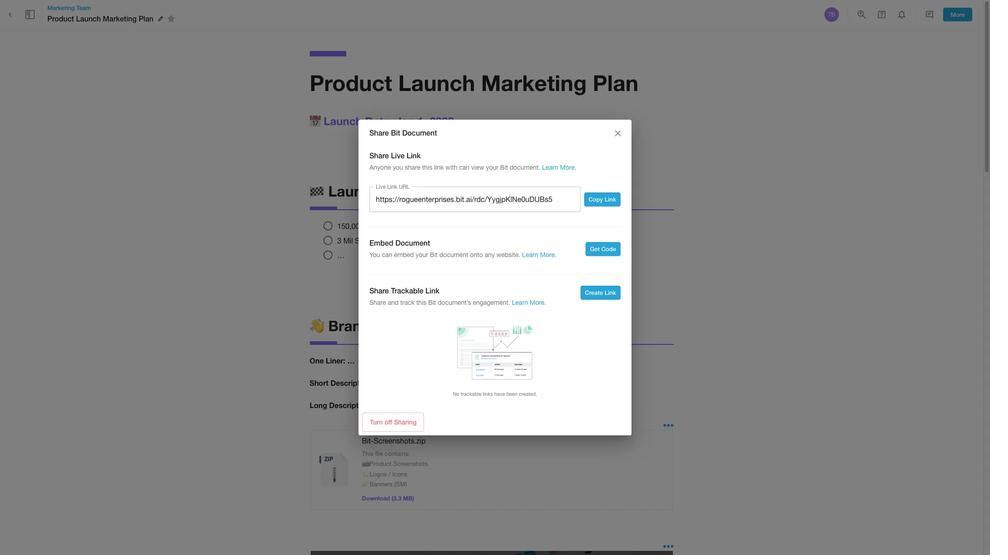 Task type: locate. For each thing, give the bounding box(es) containing it.
bit left document
[[430, 251, 438, 259]]

1 vertical spatial this
[[416, 299, 427, 306]]

2 horizontal spatial marketing
[[481, 70, 587, 96]]

track
[[400, 299, 415, 306]]

learn right website.
[[522, 251, 539, 259]]

share for share trackable link share and track this bit document's engagement. learn more.
[[370, 286, 389, 295]]

launch up 2022
[[398, 70, 475, 96]]

you
[[393, 164, 403, 171]]

your right view
[[486, 164, 499, 171]]

document inside embed document you can embed your bit document onto any website. learn more.
[[395, 239, 430, 247]]

2 vertical spatial more.
[[530, 299, 546, 306]]

social
[[355, 237, 375, 245]]

document.
[[510, 164, 541, 171]]

link inside button
[[605, 289, 616, 296]]

1 horizontal spatial can
[[459, 164, 470, 171]]

1 vertical spatial your
[[416, 251, 428, 259]]

share live link anyone you share this link with can view your bit document. learn more.
[[370, 151, 577, 171]]

your down impressions
[[416, 251, 428, 259]]

link inside button
[[605, 196, 616, 203]]

learn more. link for trackable
[[512, 299, 546, 306]]

description: for long
[[329, 401, 371, 410]]

link inside share trackable link share and track this bit document's engagement. learn more.
[[426, 286, 440, 295]]

1 horizontal spatial product
[[310, 70, 392, 96]]

2 vertical spatial learn
[[512, 299, 528, 306]]

learn more. link right engagement.
[[512, 299, 546, 306]]

/ left icons
[[389, 470, 391, 478]]

1 vertical spatial more.
[[540, 251, 557, 259]]

can right you
[[382, 251, 392, 259]]

0 vertical spatial description:
[[331, 379, 373, 387]]

share left 'and' on the left bottom
[[370, 299, 386, 306]]

description:
[[331, 379, 373, 387], [329, 401, 371, 410]]

2 share from the top
[[370, 151, 389, 160]]

bit left document's
[[428, 299, 436, 306]]

description: up long description: …
[[331, 379, 373, 387]]

copy link button
[[584, 193, 621, 207]]

… for long description: …
[[373, 401, 381, 410]]

0 horizontal spatial plan
[[139, 14, 154, 23]]

learn more. link
[[542, 164, 577, 171], [522, 251, 557, 259], [512, 299, 546, 306]]

0 vertical spatial your
[[486, 164, 499, 171]]

0 horizontal spatial your
[[416, 251, 428, 259]]

more. inside share live link anyone you share this link with can view your bit document. learn more.
[[560, 164, 577, 171]]

this inside share live link anyone you share this link with can view your bit document. learn more.
[[422, 164, 433, 171]]

no trackable links have been created.
[[453, 392, 537, 397]]

embed
[[370, 239, 393, 247]]

/ inside this file contains: 📷product screenshots ⭐️logos / icons 👉banners (sm)
[[389, 470, 391, 478]]

embed document you can embed your bit document onto any website. learn more.
[[370, 239, 557, 259]]

0 vertical spatial this
[[422, 164, 433, 171]]

learn right document.
[[542, 164, 558, 171]]

link up document's
[[426, 286, 440, 295]]

link
[[434, 164, 444, 171]]

learn inside embed document you can embed your bit document onto any website. learn more.
[[522, 251, 539, 259]]

tb
[[829, 11, 835, 18]]

screenshots
[[393, 460, 428, 468]]

bit inside share trackable link share and track this bit document's engagement. learn more.
[[428, 299, 436, 306]]

150,000 thousand downloads
[[337, 222, 436, 230]]

more.
[[560, 164, 577, 171], [540, 251, 557, 259], [530, 299, 546, 306]]

0 horizontal spatial /
[[389, 470, 391, 478]]

more. inside embed document you can embed your bit document onto any website. learn more.
[[540, 251, 557, 259]]

link
[[407, 151, 421, 160], [605, 196, 616, 203], [426, 286, 440, 295], [605, 289, 616, 296]]

thousand
[[366, 222, 398, 230]]

… for short description: …
[[375, 379, 382, 387]]

1 vertical spatial learn more. link
[[522, 251, 557, 259]]

0 horizontal spatial product launch marketing plan
[[47, 14, 154, 23]]

learn more. link right document.
[[542, 164, 577, 171]]

1 vertical spatial /
[[389, 470, 391, 478]]

1 horizontal spatial plan
[[593, 70, 639, 96]]

bit left document.
[[500, 164, 508, 171]]

link up share
[[407, 151, 421, 160]]

1 vertical spatial product
[[310, 70, 392, 96]]

document's
[[438, 299, 471, 306]]

impressions
[[399, 237, 439, 245]]

dialog
[[359, 120, 632, 436]]

learn
[[542, 164, 558, 171], [522, 251, 539, 259], [512, 299, 528, 306]]

1,
[[418, 115, 427, 127]]

icons
[[393, 470, 408, 478]]

plan
[[139, 14, 154, 23], [593, 70, 639, 96]]

off
[[385, 418, 392, 426]]

and
[[388, 299, 399, 306]]

1 horizontal spatial marketing
[[103, 14, 137, 23]]

message
[[405, 317, 468, 335]]

1 vertical spatial description:
[[329, 401, 371, 410]]

more
[[951, 11, 965, 18]]

team
[[76, 4, 91, 11]]

/ down 'and' on the left bottom
[[396, 317, 401, 335]]

share inside share live link anyone you share this link with can view your bit document. learn more.
[[370, 151, 389, 160]]

create link
[[585, 289, 616, 296]]

launch down team
[[76, 14, 101, 23]]

0 vertical spatial learn
[[542, 164, 558, 171]]

can right with
[[459, 164, 470, 171]]

downloads
[[400, 222, 436, 230]]

trackable
[[391, 286, 424, 295]]

3 share from the top
[[370, 286, 389, 295]]

long
[[310, 401, 327, 410]]

view
[[471, 164, 484, 171]]

share up 'and' on the left bottom
[[370, 286, 389, 295]]

None text field
[[370, 187, 581, 212]]

1 vertical spatial learn
[[522, 251, 539, 259]]

0 vertical spatial /
[[396, 317, 401, 335]]

share down date:
[[370, 129, 389, 137]]

📅
[[310, 115, 321, 127]]

0 horizontal spatial can
[[382, 251, 392, 259]]

jan
[[396, 115, 415, 127]]

you
[[370, 251, 380, 259]]

⭐️logos
[[362, 470, 387, 478]]

…
[[337, 251, 345, 259], [348, 357, 355, 365], [375, 379, 382, 387], [373, 401, 381, 410]]

🏁
[[310, 182, 324, 200]]

this for trackable
[[416, 299, 427, 306]]

0 vertical spatial product
[[47, 14, 74, 23]]

with
[[446, 164, 458, 171]]

link right create
[[605, 289, 616, 296]]

1 horizontal spatial /
[[396, 317, 401, 335]]

share for share live link anyone you share this link with can view your bit document. learn more.
[[370, 151, 389, 160]]

turn off sharing
[[370, 418, 417, 426]]

trackable
[[461, 392, 482, 397]]

link right copy in the right of the page
[[605, 196, 616, 203]]

0 vertical spatial document
[[402, 129, 437, 137]]

/
[[396, 317, 401, 335], [389, 470, 391, 478]]

live
[[391, 151, 405, 160]]

code
[[602, 245, 616, 253]]

(sm)
[[394, 481, 407, 488]]

product
[[47, 14, 74, 23], [310, 70, 392, 96]]

one liner: …
[[310, 357, 355, 365]]

date:
[[365, 115, 393, 127]]

1 vertical spatial document
[[395, 239, 430, 247]]

… for one liner: …
[[348, 357, 355, 365]]

get code button
[[586, 242, 621, 256]]

description: down 'short description: …'
[[329, 401, 371, 410]]

more button
[[944, 8, 973, 22]]

learn more. link right website.
[[522, 251, 557, 259]]

this file contains: 📷product screenshots ⭐️logos / icons 👉banners (sm)
[[362, 450, 428, 488]]

document down 1,
[[402, 129, 437, 137]]

1 vertical spatial marketing
[[103, 14, 137, 23]]

1 share from the top
[[370, 129, 389, 137]]

learn right engagement.
[[512, 299, 528, 306]]

1 horizontal spatial your
[[486, 164, 499, 171]]

share
[[370, 129, 389, 137], [370, 151, 389, 160], [370, 286, 389, 295], [370, 299, 386, 306]]

this left link
[[422, 164, 433, 171]]

product launch marketing plan
[[47, 14, 154, 23], [310, 70, 639, 96]]

bit
[[391, 129, 400, 137], [500, 164, 508, 171], [430, 251, 438, 259], [428, 299, 436, 306]]

mb)
[[403, 495, 414, 502]]

1 vertical spatial can
[[382, 251, 392, 259]]

launch
[[76, 14, 101, 23], [398, 70, 475, 96], [324, 115, 362, 127], [328, 182, 380, 200]]

0 vertical spatial product launch marketing plan
[[47, 14, 154, 23]]

2 vertical spatial marketing
[[481, 70, 587, 96]]

0 vertical spatial can
[[459, 164, 470, 171]]

0 vertical spatial more.
[[560, 164, 577, 171]]

3
[[337, 237, 341, 245]]

copy link
[[589, 196, 616, 203]]

learn inside share trackable link share and track this bit document's engagement. learn more.
[[512, 299, 528, 306]]

share bit document
[[370, 129, 437, 137]]

document up embed
[[395, 239, 430, 247]]

0 horizontal spatial marketing
[[47, 4, 75, 11]]

bit-
[[362, 437, 374, 445]]

screenshots.zip
[[374, 437, 426, 445]]

this inside share trackable link share and track this bit document's engagement. learn more.
[[416, 299, 427, 306]]

liner:
[[326, 357, 345, 365]]

download (3.3 mb) link
[[362, 495, 414, 502]]

been
[[507, 392, 518, 397]]

can inside embed document you can embed your bit document onto any website. learn more.
[[382, 251, 392, 259]]

2 vertical spatial learn more. link
[[512, 299, 546, 306]]

1 horizontal spatial product launch marketing plan
[[310, 70, 639, 96]]

this right track
[[416, 299, 427, 306]]

share up anyone
[[370, 151, 389, 160]]



Task type: describe. For each thing, give the bounding box(es) containing it.
3 mil social media impressions
[[337, 237, 439, 245]]

0 vertical spatial marketing
[[47, 4, 75, 11]]

dialog containing share bit document
[[359, 120, 632, 436]]

favorite image
[[166, 13, 177, 24]]

website.
[[497, 251, 521, 259]]

bit-screenshots.zip
[[362, 437, 426, 445]]

any
[[485, 251, 495, 259]]

goals
[[384, 182, 424, 200]]

0 vertical spatial plan
[[139, 14, 154, 23]]

bit inside share live link anyone you share this link with can view your bit document. learn more.
[[500, 164, 508, 171]]

have
[[495, 392, 505, 397]]

bit inside embed document you can embed your bit document onto any website. learn more.
[[430, 251, 438, 259]]

no
[[453, 392, 460, 397]]

4 share from the top
[[370, 299, 386, 306]]

one
[[310, 357, 324, 365]]

short
[[310, 379, 329, 387]]

your inside share live link anyone you share this link with can view your bit document. learn more.
[[486, 164, 499, 171]]

sharing
[[394, 418, 417, 426]]

onto
[[470, 251, 483, 259]]

150,000
[[337, 222, 364, 230]]

mil
[[343, 237, 353, 245]]

👋
[[310, 317, 324, 335]]

learn inside share live link anyone you share this link with can view your bit document. learn more.
[[542, 164, 558, 171]]

file
[[375, 450, 383, 457]]

share
[[405, 164, 421, 171]]

download (3.3 mb)
[[362, 495, 414, 502]]

📷product
[[362, 460, 392, 468]]

this for live
[[422, 164, 433, 171]]

embed
[[394, 251, 414, 259]]

media
[[377, 237, 397, 245]]

turn
[[370, 418, 383, 426]]

this
[[362, 450, 374, 457]]

👋 branding / message
[[310, 317, 468, 335]]

turn off sharing button
[[362, 413, 424, 432]]

0 vertical spatial learn more. link
[[542, 164, 577, 171]]

bit down the jan
[[391, 129, 400, 137]]

anyone
[[370, 164, 391, 171]]

2022
[[430, 115, 454, 127]]

link inside share live link anyone you share this link with can view your bit document. learn more.
[[407, 151, 421, 160]]

share for share bit document
[[370, 129, 389, 137]]

document
[[440, 251, 468, 259]]

🏁 launch goals
[[310, 182, 424, 200]]

share trackable link share and track this bit document's engagement. learn more.
[[370, 286, 546, 306]]

short description: …
[[310, 379, 382, 387]]

learn more. link for document
[[522, 251, 557, 259]]

launch right 📅
[[324, 115, 362, 127]]

1 vertical spatial plan
[[593, 70, 639, 96]]

1 vertical spatial product launch marketing plan
[[310, 70, 639, 96]]

long description: …
[[310, 401, 381, 410]]

create
[[585, 289, 603, 296]]

marketing team
[[47, 4, 91, 11]]

get
[[590, 245, 600, 253]]

copy
[[589, 196, 603, 203]]

tb button
[[823, 6, 841, 23]]

engagement.
[[473, 299, 510, 306]]

created.
[[519, 392, 537, 397]]

👉banners
[[362, 481, 393, 488]]

contains:
[[385, 450, 410, 457]]

create link button
[[581, 286, 621, 300]]

download
[[362, 495, 390, 502]]

description: for short
[[331, 379, 373, 387]]

(3.3
[[392, 495, 402, 502]]

launch up 150,000
[[328, 182, 380, 200]]

your inside embed document you can embed your bit document onto any website. learn more.
[[416, 251, 428, 259]]

more. inside share trackable link share and track this bit document's engagement. learn more.
[[530, 299, 546, 306]]

📅 launch date: jan 1, 2022
[[310, 115, 454, 127]]

marketing team link
[[47, 4, 178, 12]]

can inside share live link anyone you share this link with can view your bit document. learn more.
[[459, 164, 470, 171]]

0 horizontal spatial product
[[47, 14, 74, 23]]

links
[[483, 392, 493, 397]]

branding
[[328, 317, 391, 335]]

get code
[[590, 245, 616, 253]]



Task type: vqa. For each thing, say whether or not it's contained in the screenshot.
visuals,
no



